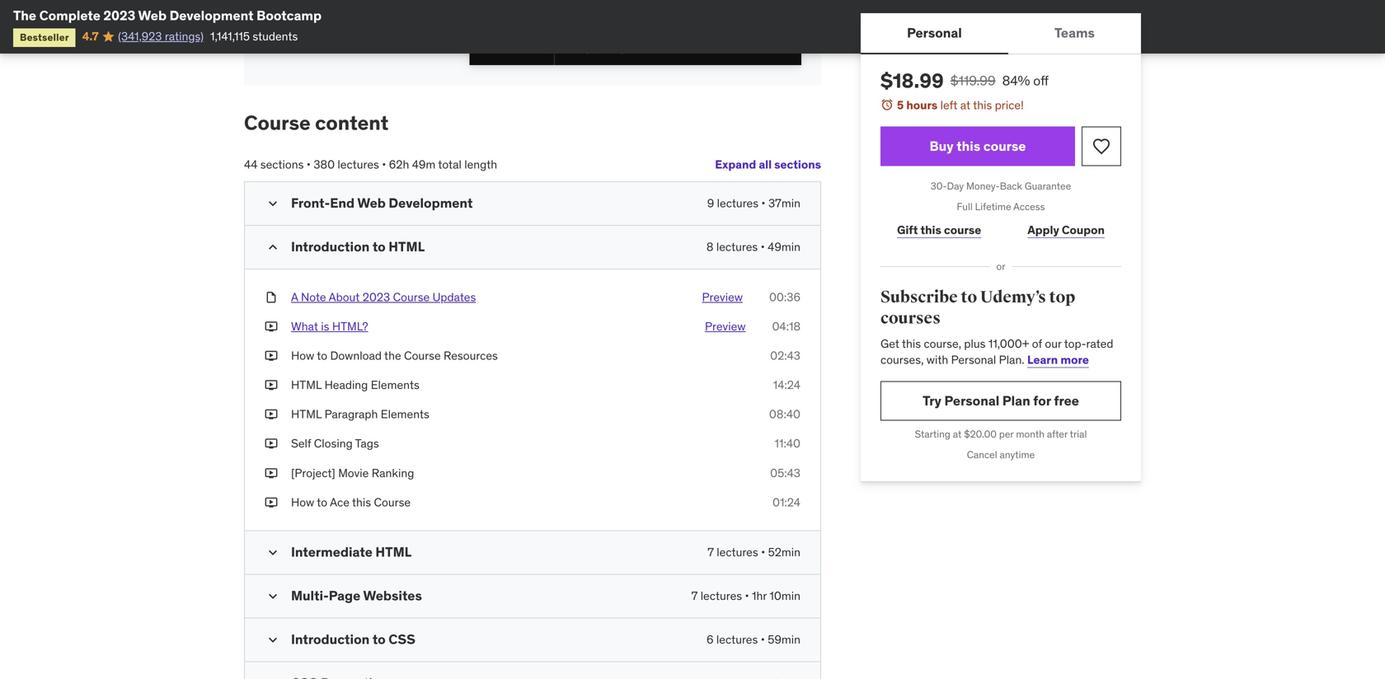 Task type: vqa. For each thing, say whether or not it's contained in the screenshot.
Alarm IMAGE at the right of page
yes



Task type: locate. For each thing, give the bounding box(es) containing it.
personal up $20.00
[[944, 392, 1000, 409]]

xsmall image left [project]
[[265, 465, 278, 481]]

plan
[[1002, 392, 1030, 409]]

3 small image from the top
[[265, 588, 281, 605]]

1 vertical spatial 7
[[691, 589, 698, 604]]

1 horizontal spatial 2023
[[363, 290, 390, 304]]

full
[[957, 200, 973, 213]]

44
[[244, 157, 258, 172]]

elements down how to download the course resources
[[371, 378, 420, 392]]

this
[[973, 98, 992, 113], [957, 138, 981, 155], [920, 222, 941, 237], [902, 336, 921, 351], [352, 495, 371, 510]]

introduction for introduction to html
[[291, 238, 370, 255]]

course for buy this course
[[983, 138, 1026, 155]]

• left 1hr
[[745, 589, 749, 604]]

this right buy
[[957, 138, 981, 155]]

small image for introduction
[[265, 239, 281, 255]]

2 how from the top
[[291, 495, 314, 510]]

0 vertical spatial 7
[[708, 545, 714, 560]]

xsmall image for html paragraph elements
[[265, 407, 278, 423]]

sections right all
[[774, 157, 821, 172]]

this inside get this course, plus 11,000+ of our top-rated courses, with personal plan.
[[902, 336, 921, 351]]

380
[[314, 157, 335, 172]]

6 lectures • 59min
[[707, 632, 801, 647]]

to left the udemy's
[[961, 287, 977, 308]]

this up courses,
[[902, 336, 921, 351]]

1 vertical spatial at
[[953, 428, 962, 441]]

preview
[[702, 290, 743, 304], [705, 319, 746, 334]]

trial
[[1070, 428, 1087, 441]]

0 vertical spatial development
[[170, 7, 254, 24]]

1 horizontal spatial sections
[[774, 157, 821, 172]]

free
[[1054, 392, 1079, 409]]

• for multi-page websites
[[745, 589, 749, 604]]

bestseller
[[20, 31, 69, 44]]

course content
[[244, 110, 389, 135]]

0 vertical spatial preview
[[702, 290, 743, 304]]

xsmall image
[[265, 348, 278, 364], [265, 377, 278, 393]]

expand all sections button
[[715, 148, 821, 181]]

4 xsmall image from the top
[[265, 436, 278, 452]]

84%
[[1002, 72, 1030, 89]]

1 vertical spatial 2023
[[363, 290, 390, 304]]

paragraph
[[324, 407, 378, 422]]

to inside subscribe to udemy's top courses
[[961, 287, 977, 308]]

at left $20.00
[[953, 428, 962, 441]]

course inside a note about 2023 course updates button
[[393, 290, 430, 304]]

01:24
[[773, 495, 801, 510]]

this down $119.99
[[973, 98, 992, 113]]

1,141,115
[[210, 29, 250, 44]]

course for how to ace this course
[[374, 495, 411, 510]]

off
[[1033, 72, 1049, 89]]

1 vertical spatial personal
[[951, 352, 996, 367]]

1 vertical spatial web
[[357, 194, 386, 211]]

0 horizontal spatial sections
[[260, 157, 304, 172]]

elements right paragraph
[[381, 407, 429, 422]]

0 vertical spatial xsmall image
[[265, 348, 278, 364]]

this inside button
[[957, 138, 981, 155]]

introduction
[[291, 238, 370, 255], [291, 631, 370, 648]]

course right the
[[404, 348, 441, 363]]

2 xsmall image from the top
[[265, 377, 278, 393]]

• left "380"
[[307, 157, 311, 172]]

1 vertical spatial preview
[[705, 319, 746, 334]]

demo
[[295, 13, 325, 28]]

0 vertical spatial small image
[[265, 545, 281, 561]]

4 small image from the top
[[265, 676, 281, 679]]

how down what
[[291, 348, 314, 363]]

1 vertical spatial introduction
[[291, 631, 370, 648]]

more
[[1061, 352, 1089, 367]]

or
[[996, 260, 1005, 273]]

multi-page websites
[[291, 587, 422, 604]]

1 horizontal spatial 7
[[708, 545, 714, 560]]

1 introduction from the top
[[291, 238, 370, 255]]

lectures for html
[[716, 239, 758, 254]]

lectures right 8
[[716, 239, 758, 254]]

0 vertical spatial web
[[138, 7, 167, 24]]

hours
[[906, 98, 938, 113]]

7 left 1hr
[[691, 589, 698, 604]]

what
[[291, 319, 318, 334]]

top-
[[1064, 336, 1086, 351]]

1 horizontal spatial web
[[357, 194, 386, 211]]

course down ranking
[[374, 495, 411, 510]]

price!
[[995, 98, 1024, 113]]

course up 44
[[244, 110, 311, 135]]

sections inside dropdown button
[[774, 157, 821, 172]]

7 up 7 lectures • 1hr 10min
[[708, 545, 714, 560]]

0 vertical spatial elements
[[371, 378, 420, 392]]

small image left "intermediate"
[[265, 545, 281, 561]]

to left ace
[[317, 495, 327, 510]]

how for how to ace this course
[[291, 495, 314, 510]]

2 introduction from the top
[[291, 631, 370, 648]]

students
[[253, 29, 298, 44]]

small image for introduction
[[265, 632, 281, 648]]

front-
[[291, 194, 330, 211]]

preview for 00:36
[[702, 290, 743, 304]]

gift this course
[[897, 222, 981, 237]]

a
[[287, 13, 293, 28]]

html down front-end web development
[[389, 238, 425, 255]]

course up back
[[983, 138, 1026, 155]]

xsmall image left ace
[[265, 495, 278, 511]]

try personal plan for free
[[923, 392, 1079, 409]]

62h 49m
[[389, 157, 436, 172]]

to for download
[[317, 348, 327, 363]]

web up (341,923 ratings) at the left top of page
[[138, 7, 167, 24]]

11:40
[[775, 436, 801, 451]]

subscribe
[[881, 287, 958, 308]]

1 vertical spatial development
[[389, 194, 473, 211]]

course down full
[[944, 222, 981, 237]]

xsmall image for html heading elements
[[265, 377, 278, 393]]

closing
[[314, 436, 353, 451]]

small image left introduction to css
[[265, 632, 281, 648]]

back
[[1000, 180, 1022, 193]]

• left the 59min
[[761, 632, 765, 647]]

• left 52min
[[761, 545, 765, 560]]

6 xsmall image from the top
[[265, 495, 278, 511]]

xsmall image left what
[[265, 319, 278, 335]]

59min
[[768, 632, 801, 647]]

course
[[983, 138, 1026, 155], [944, 222, 981, 237]]

$18.99 $119.99 84% off
[[881, 68, 1049, 93]]

this right gift
[[920, 222, 941, 237]]

small image for multi-
[[265, 588, 281, 605]]

1 horizontal spatial development
[[389, 194, 473, 211]]

2 small image from the top
[[265, 239, 281, 255]]

html up websites
[[375, 544, 412, 561]]

intermediate
[[291, 544, 373, 561]]

52min
[[768, 545, 801, 560]]

how to ace this course
[[291, 495, 411, 510]]

how
[[291, 348, 314, 363], [291, 495, 314, 510]]

intermediate html
[[291, 544, 412, 561]]

05:43
[[770, 466, 801, 481]]

0 horizontal spatial course
[[944, 222, 981, 237]]

1 small image from the top
[[265, 545, 281, 561]]

1 vertical spatial small image
[[265, 632, 281, 648]]

• for introduction to css
[[761, 632, 765, 647]]

elements for html paragraph elements
[[381, 407, 429, 422]]

1 sections from the left
[[774, 157, 821, 172]]

with
[[927, 352, 948, 367]]

lectures right "380"
[[338, 157, 379, 172]]

personal down plus
[[951, 352, 996, 367]]

elements
[[371, 378, 420, 392], [381, 407, 429, 422]]

0 vertical spatial course
[[983, 138, 1026, 155]]

30-day money-back guarantee full lifetime access
[[931, 180, 1071, 213]]

0 vertical spatial 2023
[[103, 7, 135, 24]]

2 small image from the top
[[265, 632, 281, 648]]

tab list
[[861, 13, 1141, 54]]

development down 62h 49m
[[389, 194, 473, 211]]

1 xsmall image from the top
[[265, 348, 278, 364]]

sections right 44
[[260, 157, 304, 172]]

preview left 04:18
[[705, 319, 746, 334]]

• left 37min
[[761, 196, 766, 210]]

personal up "$18.99"
[[907, 24, 962, 41]]

personal inside get this course, plus 11,000+ of our top-rated courses, with personal plan.
[[951, 352, 996, 367]]

0 vertical spatial at
[[960, 98, 971, 113]]

1 horizontal spatial course
[[983, 138, 1026, 155]]

this for get
[[902, 336, 921, 351]]

• for intermediate html
[[761, 545, 765, 560]]

at inside starting at $20.00 per month after trial cancel anytime
[[953, 428, 962, 441]]

lectures left 1hr
[[701, 589, 742, 604]]

0 horizontal spatial 7
[[691, 589, 698, 604]]

to left css
[[373, 631, 386, 648]]

xsmall image for self closing tags
[[265, 436, 278, 452]]

(341,923
[[118, 29, 162, 44]]

websites
[[363, 587, 422, 604]]

xsmall image left paragraph
[[265, 407, 278, 423]]

introduction down page
[[291, 631, 370, 648]]

small image
[[265, 195, 281, 212], [265, 239, 281, 255], [265, 588, 281, 605], [265, 676, 281, 679]]

for
[[1033, 392, 1051, 409]]

0 horizontal spatial development
[[170, 7, 254, 24]]

0 vertical spatial introduction
[[291, 238, 370, 255]]

to down is
[[317, 348, 327, 363]]

xsmall image
[[265, 289, 278, 305], [265, 319, 278, 335], [265, 407, 278, 423], [265, 436, 278, 452], [265, 465, 278, 481], [265, 495, 278, 511]]

course left updates
[[393, 290, 430, 304]]

tab list containing personal
[[861, 13, 1141, 54]]

preview for 04:18
[[705, 319, 746, 334]]

30-
[[931, 180, 947, 193]]

0 vertical spatial how
[[291, 348, 314, 363]]

lectures for websites
[[701, 589, 742, 604]]

5 xsmall image from the top
[[265, 465, 278, 481]]

how down [project]
[[291, 495, 314, 510]]

preview down 8
[[702, 290, 743, 304]]

1 vertical spatial course
[[944, 222, 981, 237]]

to for html
[[373, 238, 386, 255]]

xsmall image left a
[[265, 289, 278, 305]]

small image for front-
[[265, 195, 281, 212]]

html paragraph elements
[[291, 407, 429, 422]]

rated
[[1086, 336, 1113, 351]]

to
[[373, 238, 386, 255], [961, 287, 977, 308], [317, 348, 327, 363], [317, 495, 327, 510], [373, 631, 386, 648]]

this for buy
[[957, 138, 981, 155]]

1 vertical spatial how
[[291, 495, 314, 510]]

to down front-end web development
[[373, 238, 386, 255]]

how to download the course resources
[[291, 348, 498, 363]]

2023 up '(341,923'
[[103, 7, 135, 24]]

introduction down end
[[291, 238, 370, 255]]

udemy's
[[980, 287, 1046, 308]]

lectures right 9
[[717, 196, 759, 210]]

lectures right 6
[[716, 632, 758, 647]]

37min
[[768, 196, 801, 210]]

sections
[[774, 157, 821, 172], [260, 157, 304, 172]]

to for udemy's
[[961, 287, 977, 308]]

lectures
[[338, 157, 379, 172], [717, 196, 759, 210], [716, 239, 758, 254], [717, 545, 758, 560], [701, 589, 742, 604], [716, 632, 758, 647]]

0 vertical spatial personal
[[907, 24, 962, 41]]

2023
[[103, 7, 135, 24], [363, 290, 390, 304]]

small image
[[265, 545, 281, 561], [265, 632, 281, 648]]

• left 49min
[[761, 239, 765, 254]]

xsmall image left the self
[[265, 436, 278, 452]]

2023 right about
[[363, 290, 390, 304]]

what is html? button
[[291, 319, 368, 335]]

at right left
[[960, 98, 971, 113]]

1 vertical spatial elements
[[381, 407, 429, 422]]

courses
[[881, 308, 941, 329]]

1 small image from the top
[[265, 195, 281, 212]]

at
[[960, 98, 971, 113], [953, 428, 962, 441]]

elements for html heading elements
[[371, 378, 420, 392]]

1 vertical spatial xsmall image
[[265, 377, 278, 393]]

2023 inside button
[[363, 290, 390, 304]]

3 xsmall image from the top
[[265, 407, 278, 423]]

1 how from the top
[[291, 348, 314, 363]]

note
[[301, 290, 326, 304]]

to for ace
[[317, 495, 327, 510]]

course inside button
[[983, 138, 1026, 155]]

2 vertical spatial personal
[[944, 392, 1000, 409]]

web right end
[[357, 194, 386, 211]]

0 horizontal spatial web
[[138, 7, 167, 24]]

$18.99
[[881, 68, 944, 93]]

html left heading
[[291, 378, 322, 392]]

xsmall image for how to ace this course
[[265, 495, 278, 511]]

development up 1,141,115
[[170, 7, 254, 24]]

css
[[389, 631, 415, 648]]



Task type: describe. For each thing, give the bounding box(es) containing it.
this right ace
[[352, 495, 371, 510]]

9 lectures • 37min
[[707, 196, 801, 210]]

introduction to css
[[291, 631, 415, 648]]

html heading elements
[[291, 378, 420, 392]]

courses,
[[881, 352, 924, 367]]

personal button
[[861, 13, 1008, 53]]

money-
[[966, 180, 1000, 193]]

lectures for web
[[717, 196, 759, 210]]

total
[[438, 157, 462, 172]]

per
[[999, 428, 1014, 441]]

apply coupon
[[1028, 222, 1105, 237]]

course for gift this course
[[944, 222, 981, 237]]

heading
[[324, 378, 368, 392]]

02:43
[[770, 348, 801, 363]]

5 hours left at this price!
[[897, 98, 1024, 113]]

7 for multi-page websites
[[691, 589, 698, 604]]

expand all sections
[[715, 157, 821, 172]]

teams button
[[1008, 13, 1141, 53]]

a note about 2023 course updates
[[291, 290, 476, 304]]

our
[[1045, 336, 1062, 351]]

self
[[291, 436, 311, 451]]

end
[[330, 194, 355, 211]]

course,
[[924, 336, 961, 351]]

lifetime
[[975, 200, 1011, 213]]

anytime
[[1000, 448, 1035, 461]]

• left 62h 49m
[[382, 157, 386, 172]]

(341,923 ratings)
[[118, 29, 204, 44]]

the complete 2023 web development bootcamp
[[13, 7, 322, 24]]

length
[[464, 157, 497, 172]]

apply coupon button
[[1011, 214, 1121, 247]]

top
[[1049, 287, 1075, 308]]

complete
[[39, 7, 100, 24]]

personal inside button
[[907, 24, 962, 41]]

7 lectures • 1hr 10min
[[691, 589, 801, 604]]

4.7
[[82, 29, 99, 44]]

xsmall image for [project] movie ranking
[[265, 465, 278, 481]]

starting
[[915, 428, 950, 441]]

7 lectures • 52min
[[708, 545, 801, 560]]

month
[[1016, 428, 1045, 441]]

buy this course button
[[881, 127, 1075, 166]]

• for front-end web development
[[761, 196, 766, 210]]

5
[[897, 98, 904, 113]]

resources
[[444, 348, 498, 363]]

bootcamp
[[257, 7, 322, 24]]

2 xsmall image from the top
[[265, 319, 278, 335]]

wishlist image
[[1092, 137, 1111, 156]]

44 sections • 380 lectures • 62h 49m total length
[[244, 157, 497, 172]]

gift this course link
[[881, 214, 998, 247]]

see
[[264, 13, 284, 28]]

multi-
[[291, 587, 329, 604]]

apply
[[1028, 222, 1059, 237]]

[project] movie ranking
[[291, 466, 414, 481]]

• for introduction to html
[[761, 239, 765, 254]]

see a demo link
[[264, 0, 325, 28]]

1hr
[[752, 589, 767, 604]]

cancel
[[967, 448, 997, 461]]

2 sections from the left
[[260, 157, 304, 172]]

html up the self
[[291, 407, 322, 422]]

get this course, plus 11,000+ of our top-rated courses, with personal plan.
[[881, 336, 1113, 367]]

after
[[1047, 428, 1068, 441]]

7 for intermediate html
[[708, 545, 714, 560]]

subscribe to udemy's top courses
[[881, 287, 1075, 329]]

content
[[315, 110, 389, 135]]

updates
[[433, 290, 476, 304]]

plan.
[[999, 352, 1025, 367]]

coupon
[[1062, 222, 1105, 237]]

ace
[[330, 495, 349, 510]]

front-end web development
[[291, 194, 473, 211]]

1,141,115 students
[[210, 29, 298, 44]]

alarm image
[[881, 98, 894, 111]]

ranking
[[372, 466, 414, 481]]

to for css
[[373, 631, 386, 648]]

10min
[[770, 589, 801, 604]]

plus
[[964, 336, 986, 351]]

self closing tags
[[291, 436, 379, 451]]

introduction to html
[[291, 238, 425, 255]]

what is html?
[[291, 319, 368, 334]]

starting at $20.00 per month after trial cancel anytime
[[915, 428, 1087, 461]]

how for how to download the course resources
[[291, 348, 314, 363]]

this for gift
[[920, 222, 941, 237]]

buy
[[930, 138, 954, 155]]

the
[[13, 7, 36, 24]]

expand
[[715, 157, 756, 172]]

teams
[[1055, 24, 1095, 41]]

ratings)
[[165, 29, 204, 44]]

9
[[707, 196, 714, 210]]

xsmall image for how to download the course resources
[[265, 348, 278, 364]]

buy this course
[[930, 138, 1026, 155]]

movie
[[338, 466, 369, 481]]

course for how to download the course resources
[[404, 348, 441, 363]]

1 xsmall image from the top
[[265, 289, 278, 305]]

0 horizontal spatial 2023
[[103, 7, 135, 24]]

00:36
[[769, 290, 801, 304]]

course for a note about 2023 course updates
[[393, 290, 430, 304]]

html?
[[332, 319, 368, 334]]

the
[[384, 348, 401, 363]]

about
[[329, 290, 360, 304]]

lectures up 7 lectures • 1hr 10min
[[717, 545, 758, 560]]

guarantee
[[1025, 180, 1071, 193]]

small image for intermediate
[[265, 545, 281, 561]]

lectures for css
[[716, 632, 758, 647]]

introduction for introduction to css
[[291, 631, 370, 648]]

learn more link
[[1027, 352, 1089, 367]]



